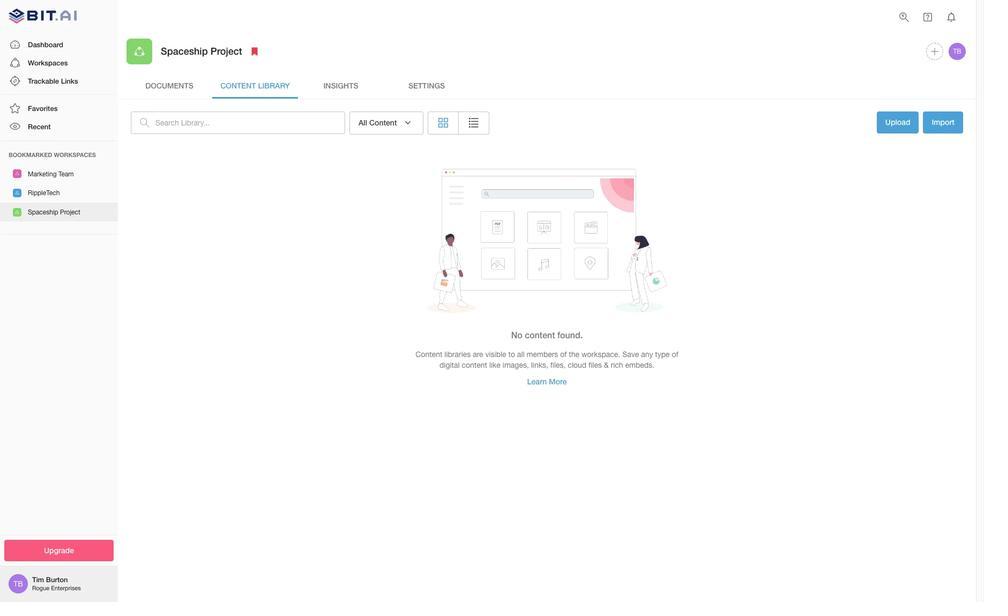 Task type: locate. For each thing, give the bounding box(es) containing it.
1 vertical spatial spaceship
[[28, 209, 58, 216]]

1 horizontal spatial spaceship project
[[161, 45, 242, 57]]

favorites
[[28, 104, 58, 113]]

content
[[525, 330, 556, 340], [462, 361, 488, 370]]

trackable
[[28, 77, 59, 85]]

content up members
[[525, 330, 556, 340]]

marketing team button
[[0, 164, 118, 184]]

embeds.
[[626, 361, 655, 370]]

to
[[509, 351, 516, 359]]

1 horizontal spatial of
[[672, 351, 679, 359]]

content left library
[[221, 81, 256, 90]]

0 horizontal spatial content
[[462, 361, 488, 370]]

0 vertical spatial project
[[211, 45, 242, 57]]

content right all
[[370, 118, 397, 127]]

2 vertical spatial content
[[416, 351, 443, 359]]

favorites button
[[0, 99, 118, 118]]

members
[[527, 351, 559, 359]]

spaceship down rippletech
[[28, 209, 58, 216]]

content for content libraries are visible to all members of the workspace. save any type of digital content like images, links, files, cloud files & rich embeds.
[[416, 351, 443, 359]]

tb inside button
[[954, 48, 962, 55]]

spaceship project
[[161, 45, 242, 57], [28, 209, 80, 216]]

0 vertical spatial content
[[221, 81, 256, 90]]

2 horizontal spatial content
[[416, 351, 443, 359]]

Search Library... search field
[[156, 112, 345, 134]]

save
[[623, 351, 640, 359]]

spaceship up documents
[[161, 45, 208, 57]]

1 horizontal spatial content
[[370, 118, 397, 127]]

all content
[[359, 118, 397, 127]]

upload button
[[878, 112, 920, 134], [878, 112, 920, 133]]

2 of from the left
[[672, 351, 679, 359]]

spaceship project down rippletech 'button'
[[28, 209, 80, 216]]

the
[[569, 351, 580, 359]]

0 horizontal spatial spaceship project
[[28, 209, 80, 216]]

content down are
[[462, 361, 488, 370]]

spaceship project up documents
[[161, 45, 242, 57]]

of
[[561, 351, 567, 359], [672, 351, 679, 359]]

spaceship project inside 'button'
[[28, 209, 80, 216]]

marketing
[[28, 170, 57, 178]]

0 horizontal spatial of
[[561, 351, 567, 359]]

1 vertical spatial content
[[370, 118, 397, 127]]

upgrade
[[44, 546, 74, 555]]

tb
[[954, 48, 962, 55], [14, 580, 23, 588]]

0 horizontal spatial content
[[221, 81, 256, 90]]

files
[[589, 361, 602, 370]]

content library
[[221, 81, 290, 90]]

recent button
[[0, 118, 118, 136]]

are
[[473, 351, 484, 359]]

of right type at the bottom right of page
[[672, 351, 679, 359]]

1 horizontal spatial spaceship
[[161, 45, 208, 57]]

1 vertical spatial spaceship project
[[28, 209, 80, 216]]

team
[[58, 170, 74, 178]]

1 vertical spatial project
[[60, 209, 80, 216]]

documents link
[[127, 73, 212, 99]]

of left the
[[561, 351, 567, 359]]

0 horizontal spatial project
[[60, 209, 80, 216]]

1 vertical spatial content
[[462, 361, 488, 370]]

insights
[[324, 81, 359, 90]]

trackable links
[[28, 77, 78, 85]]

content inside content libraries are visible to all members of the workspace. save any type of digital content like images, links, files, cloud files & rich embeds.
[[416, 351, 443, 359]]

content inside content libraries are visible to all members of the workspace. save any type of digital content like images, links, files, cloud files & rich embeds.
[[462, 361, 488, 370]]

more
[[549, 377, 567, 386]]

no content found.
[[512, 330, 583, 340]]

documents
[[145, 81, 194, 90]]

project left remove bookmark image
[[211, 45, 242, 57]]

1 vertical spatial tb
[[14, 580, 23, 588]]

library
[[258, 81, 290, 90]]

spaceship
[[161, 45, 208, 57], [28, 209, 58, 216]]

1 horizontal spatial project
[[211, 45, 242, 57]]

1 horizontal spatial tb
[[954, 48, 962, 55]]

visible
[[486, 351, 507, 359]]

0 horizontal spatial tb
[[14, 580, 23, 588]]

no
[[512, 330, 523, 340]]

marketing team
[[28, 170, 74, 178]]

tab list
[[127, 73, 968, 99]]

any
[[642, 351, 654, 359]]

group
[[428, 112, 490, 134]]

spaceship project button
[[0, 203, 118, 222]]

0 horizontal spatial spaceship
[[28, 209, 58, 216]]

tim burton rogue enterprises
[[32, 576, 81, 592]]

content inside button
[[370, 118, 397, 127]]

0 vertical spatial tb
[[954, 48, 962, 55]]

workspaces button
[[0, 54, 118, 72]]

content up digital
[[416, 351, 443, 359]]

0 vertical spatial content
[[525, 330, 556, 340]]

content
[[221, 81, 256, 90], [370, 118, 397, 127], [416, 351, 443, 359]]

project down rippletech 'button'
[[60, 209, 80, 216]]

project
[[211, 45, 242, 57], [60, 209, 80, 216]]



Task type: vqa. For each thing, say whether or not it's contained in the screenshot.
comments 'image'
no



Task type: describe. For each thing, give the bounding box(es) containing it.
trackable links button
[[0, 72, 118, 90]]

upgrade button
[[4, 540, 114, 562]]

content libraries are visible to all members of the workspace. save any type of digital content like images, links, files, cloud files & rich embeds.
[[416, 351, 679, 370]]

rippletech
[[28, 189, 60, 197]]

learn
[[528, 377, 547, 386]]

all
[[518, 351, 525, 359]]

learn more
[[528, 377, 567, 386]]

bookmarked workspaces
[[9, 151, 96, 158]]

1 of from the left
[[561, 351, 567, 359]]

all
[[359, 118, 368, 127]]

files,
[[551, 361, 566, 370]]

1 horizontal spatial content
[[525, 330, 556, 340]]

settings link
[[384, 73, 470, 99]]

digital
[[440, 361, 460, 370]]

workspace.
[[582, 351, 621, 359]]

cloud
[[568, 361, 587, 370]]

spaceship inside 'button'
[[28, 209, 58, 216]]

workspaces
[[28, 58, 68, 67]]

0 vertical spatial spaceship project
[[161, 45, 242, 57]]

tab list containing documents
[[127, 73, 968, 99]]

learn more link
[[519, 371, 576, 393]]

dashboard button
[[0, 35, 118, 54]]

0 vertical spatial spaceship
[[161, 45, 208, 57]]

images,
[[503, 361, 529, 370]]

enterprises
[[51, 585, 81, 592]]

content for content library
[[221, 81, 256, 90]]

content library link
[[212, 73, 298, 99]]

rich
[[611, 361, 624, 370]]

links
[[61, 77, 78, 85]]

tb button
[[948, 41, 968, 62]]

import button
[[924, 112, 964, 133]]

type
[[656, 351, 670, 359]]

rogue
[[32, 585, 49, 592]]

recent
[[28, 122, 51, 131]]

upload
[[886, 117, 911, 127]]

dashboard
[[28, 40, 63, 49]]

insights link
[[298, 73, 384, 99]]

links,
[[531, 361, 549, 370]]

settings
[[409, 81, 445, 90]]

burton
[[46, 576, 68, 584]]

project inside 'button'
[[60, 209, 80, 216]]

tim
[[32, 576, 44, 584]]

found.
[[558, 330, 583, 340]]

&
[[604, 361, 609, 370]]

workspaces
[[54, 151, 96, 158]]

remove bookmark image
[[248, 45, 261, 58]]

like
[[490, 361, 501, 370]]

rippletech button
[[0, 184, 118, 203]]

libraries
[[445, 351, 471, 359]]

import
[[933, 117, 955, 127]]

all content button
[[350, 112, 424, 134]]

bookmarked
[[9, 151, 52, 158]]



